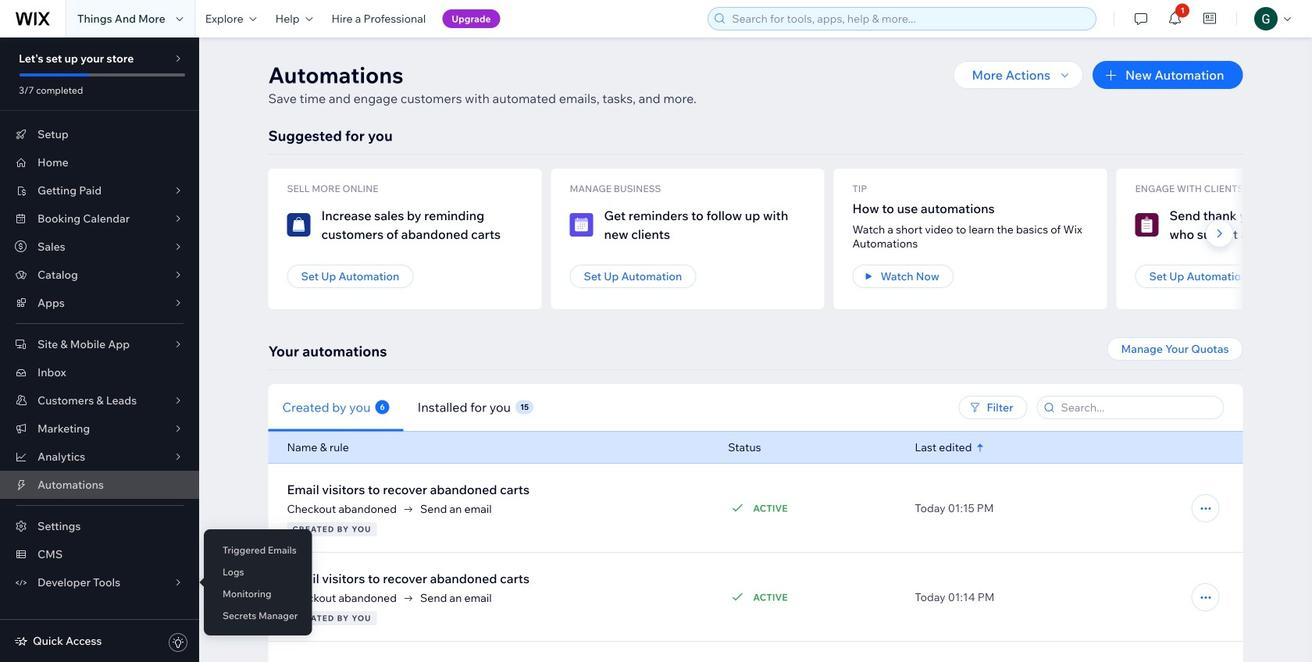 Task type: describe. For each thing, give the bounding box(es) containing it.
Search for tools, apps, help & more... field
[[727, 8, 1091, 30]]

sidebar element
[[0, 37, 199, 662]]

3 category image from the left
[[1135, 213, 1159, 237]]

2 category image from the left
[[570, 213, 593, 237]]



Task type: vqa. For each thing, say whether or not it's contained in the screenshot.
day
no



Task type: locate. For each thing, give the bounding box(es) containing it.
1 category image from the left
[[287, 213, 311, 237]]

1 horizontal spatial category image
[[570, 213, 593, 237]]

Search... field
[[1057, 397, 1219, 419]]

2 horizontal spatial category image
[[1135, 213, 1159, 237]]

0 horizontal spatial category image
[[287, 213, 311, 237]]

tab list
[[268, 384, 764, 432]]

category image
[[287, 213, 311, 237], [570, 213, 593, 237], [1135, 213, 1159, 237]]

list
[[268, 169, 1312, 309]]



